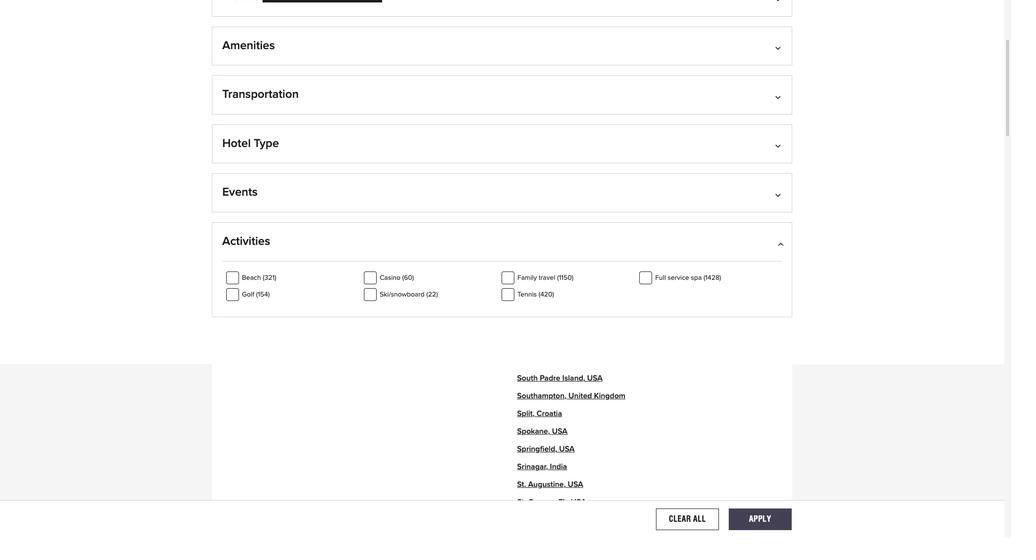 Task type: vqa. For each thing, say whether or not it's contained in the screenshot.
Madrid
no



Task type: locate. For each thing, give the bounding box(es) containing it.
arrow down image inside transportation heading
[[778, 93, 782, 100]]

1 vertical spatial arrow down image
[[778, 44, 782, 51]]

activities heading
[[222, 235, 782, 261]]

service
[[668, 274, 690, 281]]

st. down srinagar,
[[518, 481, 527, 489]]

sopot,
[[518, 286, 540, 294]]

arrow down image for transportation
[[778, 93, 782, 100]]

2 st. from the top
[[518, 499, 527, 507]]

ski/snowboard (22)
[[380, 291, 438, 298]]

3 arrow down image from the top
[[778, 191, 782, 199]]

st.
[[518, 481, 527, 489], [518, 499, 527, 507]]

ski/snowboard
[[380, 291, 425, 298]]

springfield, usa link
[[518, 446, 575, 453]]

0 vertical spatial arrow down image
[[778, 93, 782, 100]]

springfield,
[[518, 446, 558, 453]]

island,
[[563, 375, 586, 383]]

st. for st. george, fl, usa
[[518, 499, 527, 507]]

events
[[222, 187, 258, 199]]

sopot, poland link
[[518, 286, 567, 294]]

arrow down image inside "hotel type" heading
[[778, 142, 782, 149]]

split,
[[518, 410, 535, 418]]

beach (321)
[[242, 274, 277, 281]]

skiathos,
[[518, 215, 550, 223]]

split, croatia link
[[518, 410, 562, 418]]

croatia
[[537, 410, 562, 418]]

skiathos, greece
[[518, 215, 577, 223]]

clear all
[[669, 515, 706, 524]]

2 arrow down image from the top
[[778, 142, 782, 149]]

george,
[[529, 499, 557, 507]]

arrow down image inside events heading
[[778, 191, 782, 199]]

heading
[[222, 0, 782, 16]]

arrow down image inside amenities heading
[[778, 44, 782, 51]]

arrow down image for events
[[778, 191, 782, 199]]

type
[[254, 138, 279, 149]]

0 vertical spatial st.
[[518, 481, 527, 489]]

(321)
[[263, 274, 277, 281]]

apply
[[750, 515, 772, 524]]

arrow down image
[[778, 93, 782, 100], [778, 142, 782, 149], [778, 191, 782, 199]]

sonoma, usa
[[518, 268, 566, 276]]

greece
[[552, 215, 577, 223]]

hotel type heading
[[222, 137, 782, 163]]

arrow down image
[[778, 0, 782, 2], [778, 44, 782, 51]]

transportation heading
[[222, 88, 782, 114]]

travel
[[539, 274, 556, 281]]

amenities
[[222, 40, 275, 51]]

1 vertical spatial arrow down image
[[778, 142, 782, 149]]

2 arrow down image from the top
[[778, 44, 782, 51]]

st. george, fl, usa link
[[518, 499, 587, 507]]

1 vertical spatial st.
[[518, 499, 527, 507]]

srinagar, india link
[[518, 463, 568, 471]]

events heading
[[222, 186, 782, 212]]

st. augustine, usa link
[[518, 481, 584, 489]]

0 vertical spatial arrow down image
[[778, 0, 782, 2]]

1 st. from the top
[[518, 481, 527, 489]]

sonoma,
[[518, 268, 548, 276]]

spa
[[691, 274, 702, 281]]

arrow down image for hotel type
[[778, 142, 782, 149]]

srinagar, india
[[518, 463, 568, 471]]

(1428)
[[704, 274, 722, 281]]

st. for st. augustine, usa
[[518, 481, 527, 489]]

sopot, poland
[[518, 286, 567, 294]]

skiathos, greece link
[[518, 215, 577, 223]]

hotel type
[[222, 138, 279, 149]]

usa
[[556, 162, 572, 170], [550, 268, 566, 276], [588, 375, 603, 383], [552, 428, 568, 436], [560, 446, 575, 453], [568, 481, 584, 489], [571, 499, 587, 507]]

tennis
[[518, 291, 537, 298]]

sioux city, usa
[[518, 162, 572, 170]]

2 vertical spatial arrow down image
[[778, 191, 782, 199]]

family
[[518, 274, 537, 281]]

1 arrow down image from the top
[[778, 93, 782, 100]]

st. left george,
[[518, 499, 527, 507]]



Task type: describe. For each thing, give the bounding box(es) containing it.
(60)
[[403, 274, 414, 281]]

south padre island, usa
[[518, 375, 603, 383]]

kingdom
[[594, 392, 626, 400]]

south padre island, usa link
[[518, 375, 603, 383]]

sioux
[[518, 162, 537, 170]]

(22)
[[427, 291, 438, 298]]

sonoma, usa link
[[518, 268, 566, 276]]

apply button
[[729, 509, 792, 531]]

split, croatia
[[518, 410, 562, 418]]

st. george, fl, usa
[[518, 499, 587, 507]]

spokane,
[[518, 428, 550, 436]]

sioux city, usa link
[[518, 162, 572, 170]]

activities
[[222, 236, 270, 248]]

tennis (420)
[[518, 291, 554, 298]]

padre
[[540, 375, 561, 383]]

beach
[[242, 274, 261, 281]]

1 arrow down image from the top
[[778, 0, 782, 2]]

springfield, usa
[[518, 446, 575, 453]]

srinagar,
[[518, 463, 548, 471]]

casino (60)
[[380, 274, 414, 281]]

southampton,
[[518, 392, 567, 400]]

family travel (1150)
[[518, 274, 574, 281]]

full service spa (1428)
[[656, 274, 722, 281]]

clear all button
[[656, 509, 719, 531]]

golf
[[242, 291, 254, 298]]

hotel
[[222, 138, 251, 149]]

south
[[518, 375, 538, 383]]

southampton, united kingdom link
[[518, 392, 626, 400]]

poland
[[542, 286, 567, 294]]

full
[[656, 274, 666, 281]]

augustine,
[[529, 481, 566, 489]]

(1150)
[[558, 274, 574, 281]]

united
[[569, 392, 592, 400]]

golf (154)
[[242, 291, 270, 298]]

southampton, united kingdom
[[518, 392, 626, 400]]

spokane, usa link
[[518, 428, 568, 436]]

amenities heading
[[222, 39, 782, 65]]

arrow up image
[[778, 240, 782, 248]]

clear
[[669, 515, 691, 524]]

st. augustine, usa
[[518, 481, 584, 489]]

all
[[694, 515, 706, 524]]

india
[[550, 463, 568, 471]]

transportation
[[222, 89, 299, 100]]

city,
[[539, 162, 554, 170]]

(154)
[[256, 291, 270, 298]]

(420)
[[539, 291, 554, 298]]

fl,
[[559, 499, 569, 507]]

spokane, usa
[[518, 428, 568, 436]]

casino
[[380, 274, 401, 281]]



